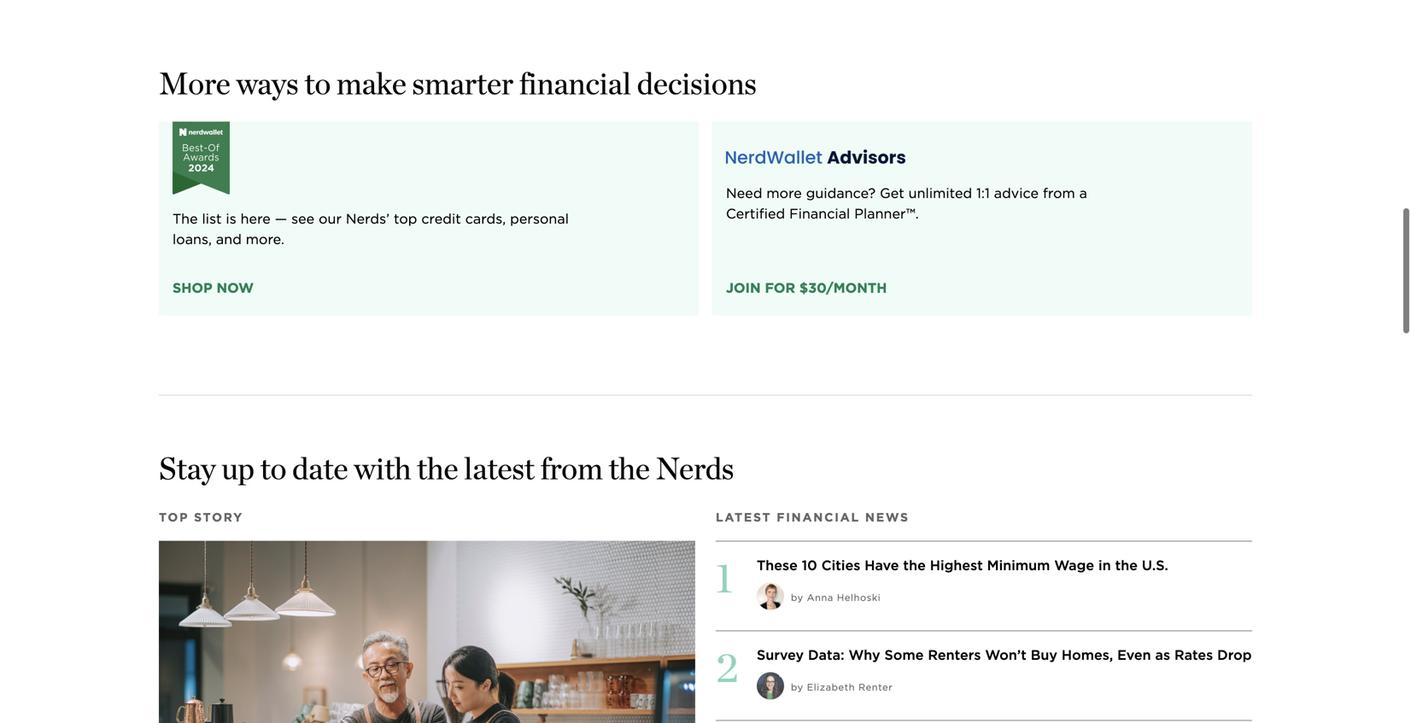Task type: vqa. For each thing, say whether or not it's contained in the screenshot.
SHOP
yes



Task type: describe. For each thing, give the bounding box(es) containing it.
these 10 cities have the highest minimum wage in the u.s. link
[[757, 557, 1168, 574]]

homes,
[[1062, 647, 1113, 664]]

helhoski
[[837, 592, 881, 603]]

the right have
[[903, 557, 926, 574]]

planner™.
[[854, 205, 919, 222]]

decisions
[[637, 65, 757, 101]]

here
[[241, 210, 271, 227]]

—
[[275, 210, 287, 227]]

some
[[885, 647, 924, 664]]

survey data: why some renters won't buy homes, even as rates drop link
[[757, 647, 1252, 664]]

make
[[337, 65, 407, 101]]

renters
[[928, 647, 981, 664]]

boa 2024 image
[[173, 122, 230, 195]]

by elizabeth renter
[[791, 682, 893, 693]]

more.
[[246, 231, 284, 248]]

more
[[767, 185, 802, 201]]

these 10 cities have the highest minimum wage in the u.s.
[[757, 557, 1168, 574]]

1 vertical spatial financial
[[777, 510, 860, 525]]

drop
[[1217, 647, 1252, 664]]

advice
[[994, 185, 1039, 201]]

top
[[159, 510, 189, 525]]

to for make
[[304, 65, 331, 101]]

date
[[292, 450, 348, 487]]

cards,
[[465, 210, 506, 227]]

latest
[[716, 510, 772, 525]]

join for $30/month link
[[726, 278, 887, 298]]

guidance?
[[806, 185, 876, 201]]

our
[[319, 210, 342, 227]]

highest
[[930, 557, 983, 574]]

have
[[865, 557, 899, 574]]

top
[[394, 210, 417, 227]]

financial
[[519, 65, 631, 101]]

nerds
[[656, 450, 734, 487]]

latest
[[464, 450, 535, 487]]

news
[[865, 510, 909, 525]]

from for the
[[540, 450, 603, 487]]

more ways to make smarter financial decisions
[[159, 65, 757, 101]]

1
[[716, 553, 733, 602]]

rates
[[1174, 647, 1213, 664]]

10
[[802, 557, 817, 574]]

anna
[[807, 592, 834, 603]]

credit
[[421, 210, 461, 227]]

won't
[[985, 647, 1027, 664]]

and
[[216, 231, 242, 248]]

by anna helhoski
[[791, 592, 881, 603]]

why
[[849, 647, 880, 664]]

u.s.
[[1142, 557, 1168, 574]]

minimum
[[987, 557, 1050, 574]]

survey
[[757, 647, 804, 664]]

by for 1
[[791, 592, 804, 603]]

join
[[726, 280, 761, 296]]

elizabeth
[[807, 682, 855, 693]]

now
[[217, 280, 254, 296]]

list
[[202, 210, 222, 227]]

latest financial news
[[716, 510, 909, 525]]

certified
[[726, 205, 785, 222]]

buy
[[1031, 647, 1058, 664]]

nw advisors image
[[726, 149, 906, 164]]

to for date
[[260, 450, 287, 487]]

$30/month
[[799, 280, 887, 296]]



Task type: locate. For each thing, give the bounding box(es) containing it.
in
[[1099, 557, 1111, 574]]

the right "with"
[[417, 450, 458, 487]]

stay up to date with the latest from the nerds
[[159, 450, 734, 487]]

1 vertical spatial from
[[540, 450, 603, 487]]

need more guidance? get unlimited 1:1 advice from a certified financial planner™.
[[726, 185, 1087, 222]]

financial down guidance?
[[789, 205, 850, 222]]

nerds'
[[346, 210, 390, 227]]

is
[[226, 210, 236, 227]]

from inside need more guidance? get unlimited 1:1 advice from a certified financial planner™.
[[1043, 185, 1075, 201]]

financial up 10
[[777, 510, 860, 525]]

story
[[194, 510, 243, 525]]

by for 2
[[791, 682, 804, 693]]

renter
[[859, 682, 893, 693]]

more
[[159, 65, 230, 101]]

0 horizontal spatial to
[[260, 450, 287, 487]]

financial inside need more guidance? get unlimited 1:1 advice from a certified financial planner™.
[[789, 205, 850, 222]]

the list is here — see our nerds' top credit cards, personal loans, and more.
[[173, 210, 569, 248]]

these
[[757, 557, 798, 574]]

1 by from the top
[[791, 592, 804, 603]]

1 horizontal spatial from
[[1043, 185, 1075, 201]]

2 by from the top
[[791, 682, 804, 693]]

to right the up
[[260, 450, 287, 487]]

personal
[[510, 210, 569, 227]]

cities
[[821, 557, 861, 574]]

top story
[[159, 510, 243, 525]]

by left elizabeth
[[791, 682, 804, 693]]

shop
[[173, 280, 212, 296]]

for
[[765, 280, 795, 296]]

0 horizontal spatial from
[[540, 450, 603, 487]]

the left nerds
[[609, 450, 650, 487]]

join for $30/month
[[726, 280, 887, 296]]

0 vertical spatial by
[[791, 592, 804, 603]]

get
[[880, 185, 904, 201]]

by
[[791, 592, 804, 603], [791, 682, 804, 693]]

survey data: why some renters won't buy homes, even as rates drop
[[757, 647, 1252, 664]]

the
[[417, 450, 458, 487], [609, 450, 650, 487], [903, 557, 926, 574], [1115, 557, 1138, 574]]

shop now link
[[173, 278, 254, 298]]

wage
[[1054, 557, 1094, 574]]

0 vertical spatial to
[[304, 65, 331, 101]]

stay
[[159, 450, 216, 487]]

0 vertical spatial financial
[[789, 205, 850, 222]]

the right in
[[1115, 557, 1138, 574]]

a
[[1079, 185, 1087, 201]]

ways
[[236, 65, 299, 101]]

need
[[726, 185, 762, 201]]

to
[[304, 65, 331, 101], [260, 450, 287, 487]]

as
[[1155, 647, 1170, 664]]

from left a
[[1043, 185, 1075, 201]]

2
[[716, 643, 738, 692]]

financial
[[789, 205, 850, 222], [777, 510, 860, 525]]

1 vertical spatial by
[[791, 682, 804, 693]]

data:
[[808, 647, 844, 664]]

0 vertical spatial from
[[1043, 185, 1075, 201]]

from for a
[[1043, 185, 1075, 201]]

shop now
[[173, 280, 254, 296]]

1:1
[[976, 185, 990, 201]]

from right latest on the bottom
[[540, 450, 603, 487]]

1 horizontal spatial to
[[304, 65, 331, 101]]

to right ways
[[304, 65, 331, 101]]

the
[[173, 210, 198, 227]]

1 vertical spatial to
[[260, 450, 287, 487]]

smarter
[[412, 65, 513, 101]]

up
[[221, 450, 254, 487]]

even
[[1117, 647, 1151, 664]]

with
[[354, 450, 411, 487]]

unlimited
[[909, 185, 972, 201]]

from
[[1043, 185, 1075, 201], [540, 450, 603, 487]]

see
[[291, 210, 315, 227]]

loans,
[[173, 231, 212, 248]]

by left anna
[[791, 592, 804, 603]]



